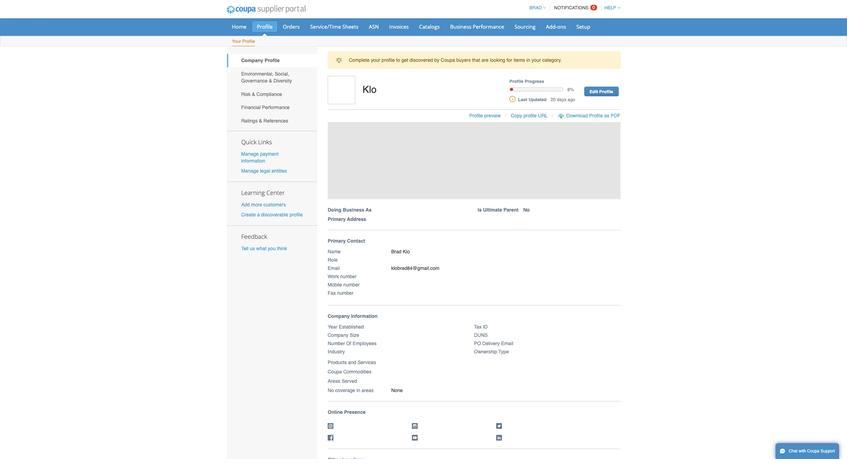 Task type: locate. For each thing, give the bounding box(es) containing it.
2 vertical spatial profile
[[290, 212, 303, 218]]

download profile as pdf button
[[566, 112, 620, 119]]

& for references
[[259, 118, 262, 124]]

&
[[269, 78, 272, 84], [252, 91, 255, 97], [259, 118, 262, 124]]

profile right discoverable at the top
[[290, 212, 303, 218]]

with
[[799, 449, 806, 454]]

1 vertical spatial manage
[[241, 168, 259, 174]]

profile left to
[[382, 57, 395, 63]]

ons
[[557, 23, 566, 30]]

1 vertical spatial performance
[[262, 105, 290, 110]]

2 horizontal spatial &
[[269, 78, 272, 84]]

performance up "are"
[[473, 23, 504, 30]]

profile left as
[[589, 113, 603, 118]]

your
[[371, 57, 380, 63], [532, 57, 541, 63]]

chat
[[789, 449, 798, 454]]

2 horizontal spatial coupa
[[807, 449, 819, 454]]

your left category. at right
[[532, 57, 541, 63]]

2 vertical spatial company
[[328, 332, 348, 338]]

1 horizontal spatial in
[[526, 57, 530, 63]]

coupa supplier portal image
[[222, 1, 310, 18]]

1 horizontal spatial your
[[532, 57, 541, 63]]

1 horizontal spatial brad
[[529, 5, 542, 10]]

klo banner
[[325, 76, 628, 230]]

0
[[592, 5, 595, 10]]

coupa up areas
[[328, 369, 342, 375]]

1 vertical spatial email
[[501, 341, 513, 346]]

performance
[[473, 23, 504, 30], [262, 105, 290, 110]]

2 primary from the top
[[328, 238, 346, 244]]

environmental,
[[241, 71, 273, 77]]

in
[[526, 57, 530, 63], [356, 388, 360, 393]]

1 vertical spatial business
[[343, 207, 364, 213]]

brad
[[529, 5, 542, 10], [391, 249, 401, 254]]

complete your profile to get discovered by coupa buyers that are looking for items in your category.
[[349, 57, 562, 63]]

ultimate
[[483, 207, 502, 213]]

1 horizontal spatial performance
[[473, 23, 504, 30]]

contact
[[347, 238, 365, 244]]

1 horizontal spatial profile
[[382, 57, 395, 63]]

year
[[328, 324, 337, 330]]

a
[[257, 212, 260, 218]]

brad up klobrad84@gmail.com
[[391, 249, 401, 254]]

business right catalogs link
[[450, 23, 471, 30]]

served
[[342, 378, 357, 384]]

ownership
[[474, 349, 497, 355]]

online presence
[[328, 409, 366, 415]]

background image
[[328, 122, 620, 199]]

0 horizontal spatial brad
[[391, 249, 401, 254]]

manage for manage legal entities
[[241, 168, 259, 174]]

1 horizontal spatial business
[[450, 23, 471, 30]]

in left areas
[[356, 388, 360, 393]]

risk
[[241, 91, 251, 97]]

parent
[[503, 207, 518, 213]]

last updated
[[518, 97, 547, 102]]

fax
[[328, 290, 336, 296]]

1 manage from the top
[[241, 151, 259, 157]]

0 vertical spatial &
[[269, 78, 272, 84]]

& right risk
[[252, 91, 255, 97]]

company up year
[[328, 313, 350, 319]]

number right mobile on the bottom of the page
[[343, 282, 360, 288]]

0 vertical spatial company
[[241, 58, 263, 63]]

primary address
[[328, 216, 366, 222]]

copy
[[511, 113, 522, 118]]

1 vertical spatial primary
[[328, 238, 346, 244]]

performance up references at top
[[262, 105, 290, 110]]

0 horizontal spatial coupa
[[328, 369, 342, 375]]

tell us what you think
[[241, 246, 287, 251]]

0 vertical spatial profile
[[382, 57, 395, 63]]

manage up "information"
[[241, 151, 259, 157]]

2 manage from the top
[[241, 168, 259, 174]]

items
[[514, 57, 525, 63]]

1 horizontal spatial no
[[523, 207, 530, 213]]

no down areas
[[328, 388, 334, 393]]

no for no coverage in areas
[[328, 388, 334, 393]]

invoices
[[389, 23, 409, 30]]

20 days ago
[[551, 97, 575, 102]]

1 vertical spatial &
[[252, 91, 255, 97]]

copy profile url button
[[511, 112, 548, 119]]

klo up klobrad84@gmail.com
[[403, 249, 410, 254]]

financial performance
[[241, 105, 290, 110]]

1 horizontal spatial klo
[[403, 249, 410, 254]]

is ultimate parent
[[478, 207, 518, 213]]

in inside alert
[[526, 57, 530, 63]]

klo right klo image
[[363, 84, 377, 95]]

of
[[346, 341, 351, 346]]

& right ratings
[[259, 118, 262, 124]]

coupa right with
[[807, 449, 819, 454]]

preview
[[484, 113, 501, 118]]

brad for brad klo
[[391, 249, 401, 254]]

add-
[[546, 23, 557, 30]]

0 vertical spatial no
[[523, 207, 530, 213]]

primary inside klo 'banner'
[[328, 216, 346, 222]]

email
[[328, 265, 340, 271], [501, 341, 513, 346]]

coupa inside button
[[807, 449, 819, 454]]

orders link
[[278, 21, 304, 32]]

setup
[[576, 23, 590, 30]]

manage for manage payment information
[[241, 151, 259, 157]]

profile progress
[[509, 79, 544, 84]]

0 horizontal spatial your
[[371, 57, 380, 63]]

0 horizontal spatial &
[[252, 91, 255, 97]]

established
[[339, 324, 364, 330]]

0 vertical spatial business
[[450, 23, 471, 30]]

in right items
[[526, 57, 530, 63]]

profile
[[382, 57, 395, 63], [524, 113, 537, 118], [290, 212, 303, 218]]

0 vertical spatial brad
[[529, 5, 542, 10]]

sourcing link
[[510, 21, 540, 32]]

1 vertical spatial profile
[[524, 113, 537, 118]]

profile left url
[[524, 113, 537, 118]]

0 horizontal spatial in
[[356, 388, 360, 393]]

governance
[[241, 78, 268, 84]]

& left diversity
[[269, 78, 272, 84]]

1 horizontal spatial coupa
[[441, 57, 455, 63]]

business up 'address' at the left top of page
[[343, 207, 364, 213]]

no inside klo 'banner'
[[523, 207, 530, 213]]

learning center
[[241, 189, 285, 197]]

number down mobile on the bottom of the page
[[337, 290, 354, 296]]

business performance link
[[446, 21, 509, 32]]

download
[[566, 113, 588, 118]]

2 vertical spatial &
[[259, 118, 262, 124]]

ratings & references link
[[227, 114, 317, 128]]

manage down "information"
[[241, 168, 259, 174]]

1 primary from the top
[[328, 216, 346, 222]]

email up work
[[328, 265, 340, 271]]

notifications
[[554, 5, 589, 10]]

primary contact
[[328, 238, 365, 244]]

no for no
[[523, 207, 530, 213]]

0 vertical spatial primary
[[328, 216, 346, 222]]

profile left preview
[[469, 113, 483, 118]]

0 horizontal spatial no
[[328, 388, 334, 393]]

2 vertical spatial coupa
[[807, 449, 819, 454]]

1 vertical spatial klo
[[403, 249, 410, 254]]

asn link
[[364, 21, 383, 32]]

1 vertical spatial coupa
[[328, 369, 342, 375]]

0 vertical spatial performance
[[473, 23, 504, 30]]

us
[[250, 246, 255, 251]]

& for compliance
[[252, 91, 255, 97]]

services
[[358, 360, 376, 365]]

add-ons
[[546, 23, 566, 30]]

no right parent
[[523, 207, 530, 213]]

0 horizontal spatial performance
[[262, 105, 290, 110]]

profile right your
[[242, 39, 255, 44]]

add more customers link
[[241, 202, 286, 208]]

klobrad84@gmail.com
[[391, 265, 439, 271]]

0 vertical spatial in
[[526, 57, 530, 63]]

entities
[[272, 168, 287, 174]]

0 vertical spatial klo
[[363, 84, 377, 95]]

1 vertical spatial company
[[328, 313, 350, 319]]

& inside environmental, social, governance & diversity
[[269, 78, 272, 84]]

0 vertical spatial coupa
[[441, 57, 455, 63]]

presence
[[344, 409, 366, 415]]

brad inside navigation
[[529, 5, 542, 10]]

manage inside manage payment information
[[241, 151, 259, 157]]

category.
[[542, 57, 562, 63]]

0 vertical spatial manage
[[241, 151, 259, 157]]

company for company information
[[328, 313, 350, 319]]

0 horizontal spatial business
[[343, 207, 364, 213]]

2 vertical spatial number
[[337, 290, 354, 296]]

1 vertical spatial in
[[356, 388, 360, 393]]

financial
[[241, 105, 261, 110]]

your right complete
[[371, 57, 380, 63]]

primary down doing on the left of the page
[[328, 216, 346, 222]]

orders
[[283, 23, 300, 30]]

mobile
[[328, 282, 342, 288]]

navigation
[[526, 1, 620, 15]]

profile preview
[[469, 113, 501, 118]]

information
[[241, 158, 265, 164]]

online
[[328, 409, 343, 415]]

2 horizontal spatial profile
[[524, 113, 537, 118]]

looking
[[490, 57, 505, 63]]

0 horizontal spatial profile
[[290, 212, 303, 218]]

email up type
[[501, 341, 513, 346]]

areas
[[362, 388, 374, 393]]

manage legal entities
[[241, 168, 287, 174]]

as
[[365, 207, 372, 213]]

1 vertical spatial no
[[328, 388, 334, 393]]

klo image
[[328, 76, 355, 104]]

coupa right by
[[441, 57, 455, 63]]

type
[[498, 349, 509, 355]]

1 horizontal spatial &
[[259, 118, 262, 124]]

company up environmental,
[[241, 58, 263, 63]]

1 horizontal spatial email
[[501, 341, 513, 346]]

quick
[[241, 138, 257, 146]]

complete
[[349, 57, 370, 63]]

number right work
[[340, 274, 357, 279]]

ratings
[[241, 118, 258, 124]]

company up number
[[328, 332, 348, 338]]

none
[[391, 388, 403, 393]]

brad up sourcing link
[[529, 5, 542, 10]]

support
[[821, 449, 835, 454]]

links
[[258, 138, 272, 146]]

0 horizontal spatial klo
[[363, 84, 377, 95]]

pdf
[[611, 113, 620, 118]]

0 vertical spatial email
[[328, 265, 340, 271]]

coverage
[[335, 388, 355, 393]]

primary up name
[[328, 238, 346, 244]]

20
[[551, 97, 556, 102]]

1 vertical spatial brad
[[391, 249, 401, 254]]

discovered
[[410, 57, 433, 63]]



Task type: vqa. For each thing, say whether or not it's contained in the screenshot.
second - from the left
no



Task type: describe. For each thing, give the bounding box(es) containing it.
brad link
[[526, 5, 546, 10]]

center
[[266, 189, 285, 197]]

compliance
[[257, 91, 282, 97]]

learning
[[241, 189, 265, 197]]

as
[[604, 113, 609, 118]]

company for company profile
[[241, 58, 263, 63]]

areas
[[328, 378, 340, 384]]

setup link
[[572, 21, 595, 32]]

to
[[396, 57, 400, 63]]

chat with coupa support
[[789, 449, 835, 454]]

primary for primary address
[[328, 216, 346, 222]]

edit
[[590, 89, 598, 94]]

url
[[538, 113, 548, 118]]

download profile as pdf
[[566, 113, 620, 118]]

feedback
[[241, 232, 267, 241]]

0 horizontal spatial email
[[328, 265, 340, 271]]

quick links
[[241, 138, 272, 146]]

profile up social,
[[265, 58, 280, 63]]

add more customers
[[241, 202, 286, 208]]

are
[[482, 57, 489, 63]]

chat with coupa support button
[[776, 443, 839, 459]]

help
[[604, 5, 616, 10]]

invoices link
[[385, 21, 413, 32]]

help link
[[601, 5, 620, 10]]

tell
[[241, 246, 248, 251]]

coupa inside alert
[[441, 57, 455, 63]]

ratings & references
[[241, 118, 288, 124]]

notifications 0
[[554, 5, 595, 10]]

6%
[[568, 87, 574, 92]]

business performance
[[450, 23, 504, 30]]

0 vertical spatial number
[[340, 274, 357, 279]]

performance for financial performance
[[262, 105, 290, 110]]

service/time
[[310, 23, 341, 30]]

tax id duns po delivery email ownership type
[[474, 324, 513, 355]]

profile right edit
[[599, 89, 613, 94]]

doing
[[328, 207, 341, 213]]

manage payment information link
[[241, 151, 279, 164]]

role
[[328, 257, 338, 263]]

brad klo
[[391, 249, 410, 254]]

days
[[557, 97, 566, 102]]

for
[[507, 57, 512, 63]]

company for company size
[[328, 332, 348, 338]]

catalogs
[[419, 23, 440, 30]]

profile left progress
[[509, 79, 523, 84]]

2 your from the left
[[532, 57, 541, 63]]

your
[[232, 39, 241, 44]]

no coverage in areas
[[328, 388, 374, 393]]

coupa commodities
[[328, 369, 372, 375]]

work number mobile number fax number
[[328, 274, 360, 296]]

primary for primary contact
[[328, 238, 346, 244]]

buyers
[[456, 57, 471, 63]]

email inside tax id duns po delivery email ownership type
[[501, 341, 513, 346]]

duns
[[474, 332, 488, 338]]

business inside klo 'banner'
[[343, 207, 364, 213]]

number
[[328, 341, 345, 346]]

you
[[268, 246, 276, 251]]

brad for brad
[[529, 5, 542, 10]]

1 vertical spatial number
[[343, 282, 360, 288]]

sheets
[[342, 23, 359, 30]]

doing business as
[[328, 207, 372, 213]]

klo inside 'banner'
[[363, 84, 377, 95]]

company size
[[328, 332, 359, 338]]

manage payment information
[[241, 151, 279, 164]]

id
[[483, 324, 488, 330]]

profile down coupa supplier portal image
[[257, 23, 273, 30]]

areas served
[[328, 378, 357, 384]]

social,
[[275, 71, 289, 77]]

your profile
[[232, 39, 255, 44]]

references
[[264, 118, 288, 124]]

think
[[277, 246, 287, 251]]

add-ons link
[[541, 21, 571, 32]]

what
[[256, 246, 266, 251]]

create a discoverable profile link
[[241, 212, 303, 218]]

products
[[328, 360, 347, 365]]

last
[[518, 97, 527, 102]]

profile inside button
[[524, 113, 537, 118]]

complete your profile to get discovered by coupa buyers that are looking for items in your category. alert
[[328, 51, 620, 69]]

1 your from the left
[[371, 57, 380, 63]]

work
[[328, 274, 339, 279]]

legal
[[260, 168, 270, 174]]

number of employees
[[328, 341, 377, 346]]

sourcing
[[515, 23, 536, 30]]

environmental, social, governance & diversity
[[241, 71, 292, 84]]

copy profile url
[[511, 113, 548, 118]]

information
[[351, 313, 378, 319]]

company information
[[328, 313, 378, 319]]

and
[[348, 360, 356, 365]]

customers
[[264, 202, 286, 208]]

industry
[[328, 349, 345, 355]]

edit profile
[[590, 89, 613, 94]]

risk & compliance link
[[227, 87, 317, 101]]

profile inside alert
[[382, 57, 395, 63]]

profile inside button
[[589, 113, 603, 118]]

create
[[241, 212, 256, 218]]

po
[[474, 341, 481, 346]]

progress
[[525, 79, 544, 84]]

navigation containing notifications 0
[[526, 1, 620, 15]]

performance for business performance
[[473, 23, 504, 30]]



